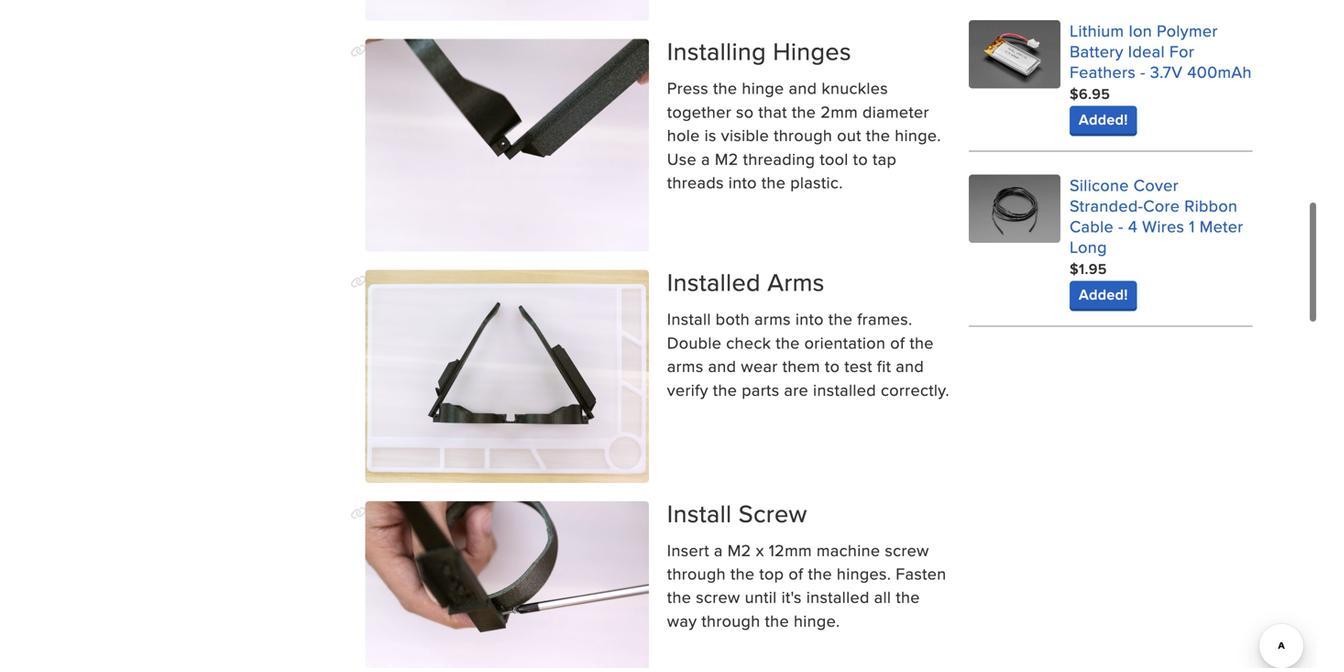 Task type: vqa. For each thing, say whether or not it's contained in the screenshot.
3- to the right
no



Task type: describe. For each thing, give the bounding box(es) containing it.
and inside 'installing hinges press the hinge and knuckles together so that the 2mm diameter hole is visible through out the hinge. use a m2 threading tool to tap threads into the plastic.'
[[789, 76, 817, 100]]

12mm
[[769, 538, 812, 562]]

feathers
[[1070, 60, 1136, 83]]

installed inside install screw insert a m2 x 12mm machine screw through the top of the hinges. fasten the screw until it's installed all the way through the hinge.
[[807, 586, 870, 609]]

insert
[[667, 538, 710, 562]]

meter
[[1200, 214, 1244, 238]]

into inside 'installing hinges press the hinge and knuckles together so that the 2mm diameter hole is visible through out the hinge. use a m2 threading tool to tap threads into the plastic.'
[[729, 171, 757, 194]]

- inside lithium ion polymer battery ideal for feathers - 3.7v 400mah $6.95 added!
[[1141, 60, 1146, 83]]

led_pixels_frame screw arms.jpg image
[[365, 501, 649, 668]]

added! link for added!
[[1070, 106, 1137, 133]]

the left top
[[731, 562, 755, 585]]

together
[[667, 100, 732, 123]]

for
[[1170, 39, 1195, 63]]

it's
[[782, 586, 802, 609]]

installed inside installed arms install both arms into the frames. double check the orientation of the arms and wear them to test fit and verify the parts are installed correctly.
[[813, 378, 876, 401]]

ion
[[1129, 19, 1153, 42]]

installing
[[667, 34, 766, 69]]

diameter
[[863, 100, 929, 123]]

cover
[[1134, 173, 1179, 196]]

2 vertical spatial through
[[702, 609, 761, 633]]

silicone cover stranded-core ribbon cable - 4 wires 1 meter long $1.95 added!
[[1070, 173, 1244, 305]]

wires
[[1142, 214, 1185, 238]]

added! link for long
[[1070, 281, 1137, 308]]

lithium ion polymer battery ideal for feathers - 3.7v 400mah $6.95 added!
[[1070, 19, 1252, 130]]

led_pixels_frame arms installed.jpg image
[[365, 270, 649, 483]]

through inside 'installing hinges press the hinge and knuckles together so that the 2mm diameter hole is visible through out the hinge. use a m2 threading tool to tap threads into the plastic.'
[[774, 123, 833, 147]]

to inside 'installing hinges press the hinge and knuckles together so that the 2mm diameter hole is visible through out the hinge. use a m2 threading tool to tap threads into the plastic.'
[[853, 147, 868, 170]]

1 vertical spatial through
[[667, 562, 726, 585]]

are
[[784, 378, 809, 401]]

of for install screw
[[789, 562, 804, 585]]

all
[[874, 586, 891, 609]]

that
[[759, 100, 787, 123]]

$6.95
[[1070, 83, 1110, 104]]

3.7v
[[1150, 60, 1183, 83]]

ideal
[[1128, 39, 1165, 63]]

lithium ion polymer battery ideal for feathers - 3.7v 400mah link
[[1070, 19, 1252, 83]]

installed arms install both arms into the frames. double check the orientation of the arms and wear them to test fit and verify the parts are installed correctly.
[[667, 265, 950, 401]]

machine
[[817, 538, 881, 562]]

hinges.
[[837, 562, 891, 585]]

silicone
[[1070, 173, 1129, 196]]

press
[[667, 76, 709, 100]]

the up so
[[713, 76, 738, 100]]

the up them
[[776, 331, 800, 354]]

the down it's
[[765, 609, 789, 633]]

hole
[[667, 123, 700, 147]]

a coiled silicone cover stranded-core ribbon cable - 4 wires 1 meter long image
[[969, 174, 1061, 243]]

hinge. inside install screw insert a m2 x 12mm machine screw through the top of the hinges. fasten the screw until it's installed all the way through the hinge.
[[794, 609, 840, 633]]

knuckles
[[822, 76, 888, 100]]

1 horizontal spatial screw
[[885, 538, 929, 562]]

long
[[1070, 235, 1107, 258]]

cable
[[1070, 214, 1114, 238]]

parts
[[742, 378, 780, 401]]

top
[[759, 562, 784, 585]]

2mm
[[821, 100, 858, 123]]

correctly.
[[881, 378, 950, 401]]

slim lithium ion polymer battery 3.7v 400mah with jst 2-ph connector and short cable image
[[969, 20, 1061, 89]]

m2 inside install screw insert a m2 x 12mm machine screw through the top of the hinges. fasten the screw until it's installed all the way through the hinge.
[[728, 538, 751, 562]]

$1.95
[[1070, 258, 1107, 279]]

install inside installed arms install both arms into the frames. double check the orientation of the arms and wear them to test fit and verify the parts are installed correctly.
[[667, 307, 711, 331]]

400mah
[[1188, 60, 1252, 83]]

visible
[[721, 123, 769, 147]]

hinge
[[742, 76, 784, 100]]

a inside install screw insert a m2 x 12mm machine screw through the top of the hinges. fasten the screw until it's installed all the way through the hinge.
[[714, 538, 723, 562]]

led_pixels_hinge connect.jpg image
[[365, 39, 649, 252]]

both
[[716, 307, 750, 331]]

lithium
[[1070, 19, 1124, 42]]

orientation
[[805, 331, 886, 354]]

a inside 'installing hinges press the hinge and knuckles together so that the 2mm diameter hole is visible through out the hinge. use a m2 threading tool to tap threads into the plastic.'
[[701, 147, 710, 170]]

fasten
[[896, 562, 947, 585]]

0 horizontal spatial arms
[[667, 354, 704, 378]]

link image for install
[[351, 507, 367, 520]]

stranded-
[[1070, 194, 1144, 217]]



Task type: locate. For each thing, give the bounding box(es) containing it.
through up threading
[[774, 123, 833, 147]]

0 vertical spatial to
[[853, 147, 868, 170]]

0 horizontal spatial and
[[708, 354, 737, 378]]

3 link image from the top
[[351, 507, 367, 520]]

of down the frames.
[[890, 331, 905, 354]]

to
[[853, 147, 868, 170], [825, 354, 840, 378]]

0 vertical spatial hinge.
[[895, 123, 941, 147]]

frames.
[[857, 307, 913, 331]]

added! link
[[1070, 106, 1137, 133], [1070, 281, 1137, 308]]

the down threading
[[762, 171, 786, 194]]

into inside installed arms install both arms into the frames. double check the orientation of the arms and wear them to test fit and verify the parts are installed correctly.
[[796, 307, 824, 331]]

1 horizontal spatial of
[[890, 331, 905, 354]]

0 horizontal spatial -
[[1119, 214, 1124, 238]]

to left test
[[825, 354, 840, 378]]

1 horizontal spatial arms
[[755, 307, 791, 331]]

added! down $1.95
[[1079, 284, 1128, 305]]

them
[[783, 354, 821, 378]]

wear
[[741, 354, 778, 378]]

1 vertical spatial a
[[714, 538, 723, 562]]

1 vertical spatial added!
[[1079, 284, 1128, 305]]

of up it's
[[789, 562, 804, 585]]

a right the use
[[701, 147, 710, 170]]

and down the check
[[708, 354, 737, 378]]

install screw insert a m2 x 12mm machine screw through the top of the hinges. fasten the screw until it's installed all the way through the hinge.
[[667, 496, 947, 633]]

battery
[[1070, 39, 1124, 63]]

the down the machine
[[808, 562, 832, 585]]

installed
[[667, 265, 761, 300]]

to left 'tap'
[[853, 147, 868, 170]]

1 horizontal spatial a
[[714, 538, 723, 562]]

until
[[745, 586, 777, 609]]

0 vertical spatial added! link
[[1070, 106, 1137, 133]]

a right insert at the right of page
[[714, 538, 723, 562]]

installed
[[813, 378, 876, 401], [807, 586, 870, 609]]

m2 inside 'installing hinges press the hinge and knuckles together so that the 2mm diameter hole is visible through out the hinge. use a m2 threading tool to tap threads into the plastic.'
[[715, 147, 739, 170]]

fit
[[877, 354, 891, 378]]

screw up fasten
[[885, 538, 929, 562]]

into
[[729, 171, 757, 194], [796, 307, 824, 331]]

the right that
[[792, 100, 816, 123]]

1 horizontal spatial and
[[789, 76, 817, 100]]

1 vertical spatial -
[[1119, 214, 1124, 238]]

2 added! link from the top
[[1070, 281, 1137, 308]]

m2 down is
[[715, 147, 739, 170]]

double
[[667, 331, 722, 354]]

through down the until
[[702, 609, 761, 633]]

1 link image from the top
[[351, 45, 367, 57]]

1 vertical spatial hinge.
[[794, 609, 840, 633]]

1 added! from the top
[[1079, 108, 1128, 130]]

screw left the until
[[696, 586, 740, 609]]

1 vertical spatial link image
[[351, 276, 367, 289]]

silicone cover stranded-core ribbon cable - 4 wires 1 meter long link
[[1070, 173, 1244, 258]]

through
[[774, 123, 833, 147], [667, 562, 726, 585], [702, 609, 761, 633]]

installing hinges press the hinge and knuckles together so that the 2mm diameter hole is visible through out the hinge. use a m2 threading tool to tap threads into the plastic.
[[667, 34, 941, 194]]

and
[[789, 76, 817, 100], [708, 354, 737, 378], [896, 354, 924, 378]]

1 horizontal spatial -
[[1141, 60, 1146, 83]]

of inside install screw insert a m2 x 12mm machine screw through the top of the hinges. fasten the screw until it's installed all the way through the hinge.
[[789, 562, 804, 585]]

and down hinges
[[789, 76, 817, 100]]

0 vertical spatial installed
[[813, 378, 876, 401]]

0 horizontal spatial hinge.
[[794, 609, 840, 633]]

2 vertical spatial link image
[[351, 507, 367, 520]]

added! down $6.95
[[1079, 108, 1128, 130]]

1 vertical spatial m2
[[728, 538, 751, 562]]

-
[[1141, 60, 1146, 83], [1119, 214, 1124, 238]]

hinge.
[[895, 123, 941, 147], [794, 609, 840, 633]]

core
[[1144, 194, 1180, 217]]

of for installed arms
[[890, 331, 905, 354]]

the left parts
[[713, 378, 737, 401]]

2 horizontal spatial and
[[896, 354, 924, 378]]

0 horizontal spatial into
[[729, 171, 757, 194]]

tool
[[820, 147, 849, 170]]

0 vertical spatial screw
[[885, 538, 929, 562]]

- inside silicone cover stranded-core ribbon cable - 4 wires 1 meter long $1.95 added!
[[1119, 214, 1124, 238]]

install up double
[[667, 307, 711, 331]]

added! inside silicone cover stranded-core ribbon cable - 4 wires 1 meter long $1.95 added!
[[1079, 284, 1128, 305]]

2 added! from the top
[[1079, 284, 1128, 305]]

a
[[701, 147, 710, 170], [714, 538, 723, 562]]

the up "orientation"
[[829, 307, 853, 331]]

added! inside lithium ion polymer battery ideal for feathers - 3.7v 400mah $6.95 added!
[[1079, 108, 1128, 130]]

4
[[1128, 214, 1138, 238]]

0 vertical spatial a
[[701, 147, 710, 170]]

1
[[1189, 214, 1195, 238]]

1 vertical spatial of
[[789, 562, 804, 585]]

2 install from the top
[[667, 496, 732, 531]]

- left 4
[[1119, 214, 1124, 238]]

added!
[[1079, 108, 1128, 130], [1079, 284, 1128, 305]]

arms
[[768, 265, 825, 300]]

added! link down $1.95
[[1070, 281, 1137, 308]]

of inside installed arms install both arms into the frames. double check the orientation of the arms and wear them to test fit and verify the parts are installed correctly.
[[890, 331, 905, 354]]

1 horizontal spatial into
[[796, 307, 824, 331]]

and up correctly.
[[896, 354, 924, 378]]

link image for installed
[[351, 276, 367, 289]]

to inside installed arms install both arms into the frames. double check the orientation of the arms and wear them to test fit and verify the parts are installed correctly.
[[825, 354, 840, 378]]

threading
[[743, 147, 815, 170]]

of
[[890, 331, 905, 354], [789, 562, 804, 585]]

installed down test
[[813, 378, 876, 401]]

x
[[756, 538, 764, 562]]

1 vertical spatial into
[[796, 307, 824, 331]]

use
[[667, 147, 697, 170]]

hinge. down it's
[[794, 609, 840, 633]]

1 install from the top
[[667, 307, 711, 331]]

screw
[[885, 538, 929, 562], [696, 586, 740, 609]]

threads
[[667, 171, 724, 194]]

- left 3.7v
[[1141, 60, 1146, 83]]

m2
[[715, 147, 739, 170], [728, 538, 751, 562]]

verify
[[667, 378, 709, 401]]

arms up verify
[[667, 354, 704, 378]]

0 vertical spatial m2
[[715, 147, 739, 170]]

the right the all
[[896, 586, 920, 609]]

hinge. down "diameter" on the top right of the page
[[895, 123, 941, 147]]

1 horizontal spatial to
[[853, 147, 868, 170]]

added! link down $6.95
[[1070, 106, 1137, 133]]

the
[[713, 76, 738, 100], [792, 100, 816, 123], [866, 123, 890, 147], [762, 171, 786, 194], [829, 307, 853, 331], [776, 331, 800, 354], [910, 331, 934, 354], [713, 378, 737, 401], [731, 562, 755, 585], [808, 562, 832, 585], [667, 586, 692, 609], [896, 586, 920, 609], [765, 609, 789, 633]]

0 vertical spatial link image
[[351, 45, 367, 57]]

install up insert at the right of page
[[667, 496, 732, 531]]

out
[[837, 123, 862, 147]]

m2 left x
[[728, 538, 751, 562]]

screw
[[739, 496, 807, 531]]

0 vertical spatial of
[[890, 331, 905, 354]]

0 vertical spatial install
[[667, 307, 711, 331]]

install inside install screw insert a m2 x 12mm machine screw through the top of the hinges. fasten the screw until it's installed all the way through the hinge.
[[667, 496, 732, 531]]

install
[[667, 307, 711, 331], [667, 496, 732, 531]]

installed down hinges.
[[807, 586, 870, 609]]

0 vertical spatial -
[[1141, 60, 1146, 83]]

1 vertical spatial added! link
[[1070, 281, 1137, 308]]

link image for installing
[[351, 45, 367, 57]]

arms
[[755, 307, 791, 331], [667, 354, 704, 378]]

1 vertical spatial screw
[[696, 586, 740, 609]]

into down threading
[[729, 171, 757, 194]]

0 horizontal spatial of
[[789, 562, 804, 585]]

1 vertical spatial installed
[[807, 586, 870, 609]]

polymer
[[1157, 19, 1218, 42]]

0 horizontal spatial screw
[[696, 586, 740, 609]]

hinges
[[773, 34, 852, 69]]

1 vertical spatial install
[[667, 496, 732, 531]]

2 link image from the top
[[351, 276, 367, 289]]

0 horizontal spatial to
[[825, 354, 840, 378]]

1 horizontal spatial hinge.
[[895, 123, 941, 147]]

0 vertical spatial through
[[774, 123, 833, 147]]

0 vertical spatial added!
[[1079, 108, 1128, 130]]

0 horizontal spatial a
[[701, 147, 710, 170]]

through down insert at the right of page
[[667, 562, 726, 585]]

plastic.
[[791, 171, 843, 194]]

way
[[667, 609, 697, 633]]

test
[[845, 354, 873, 378]]

check
[[726, 331, 771, 354]]

1 added! link from the top
[[1070, 106, 1137, 133]]

0 vertical spatial arms
[[755, 307, 791, 331]]

the up way
[[667, 586, 692, 609]]

into down arms
[[796, 307, 824, 331]]

so
[[736, 100, 754, 123]]

arms up the check
[[755, 307, 791, 331]]

the up 'tap'
[[866, 123, 890, 147]]

1 vertical spatial to
[[825, 354, 840, 378]]

1 vertical spatial arms
[[667, 354, 704, 378]]

ribbon
[[1185, 194, 1238, 217]]

link image
[[351, 45, 367, 57], [351, 276, 367, 289], [351, 507, 367, 520]]

tap
[[873, 147, 897, 170]]

0 vertical spatial into
[[729, 171, 757, 194]]

is
[[705, 123, 717, 147]]

hinge. inside 'installing hinges press the hinge and knuckles together so that the 2mm diameter hole is visible through out the hinge. use a m2 threading tool to tap threads into the plastic.'
[[895, 123, 941, 147]]

the down the frames.
[[910, 331, 934, 354]]



